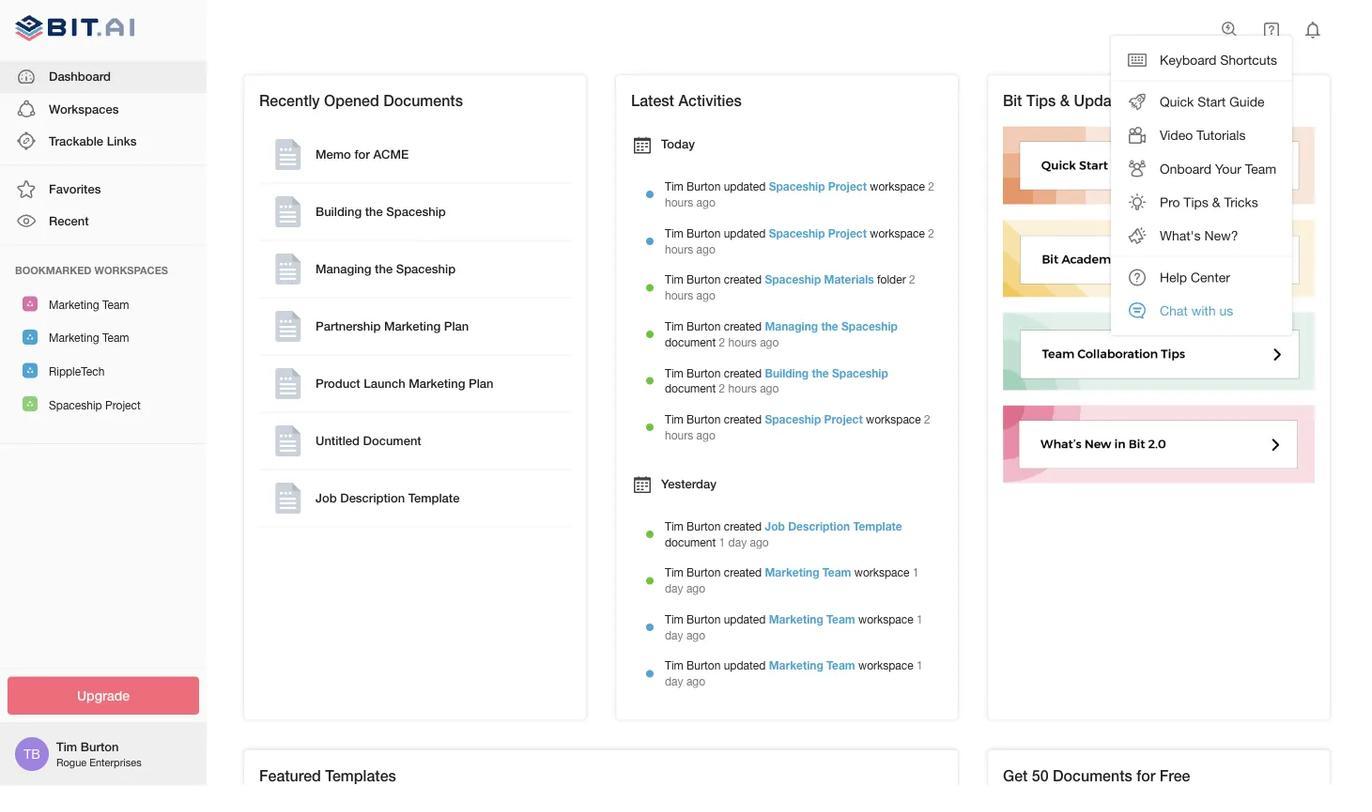 Task type: describe. For each thing, give the bounding box(es) containing it.
ago for the bottommost spaceship project link
[[697, 429, 716, 442]]

rogue
[[56, 757, 87, 769]]

& for tricks
[[1213, 194, 1221, 210]]

help
[[1160, 270, 1188, 285]]

tim burton rogue enterprises
[[56, 740, 142, 769]]

documents for 50
[[1053, 766, 1133, 784]]

tim inside tim burton created managing the spaceship document 2 hours ago
[[665, 320, 684, 333]]

template inside tim burton created job description template document 1 day ago
[[853, 519, 902, 533]]

partnership
[[316, 319, 381, 333]]

video tutorials
[[1160, 127, 1246, 143]]

recent button
[[0, 205, 207, 237]]

pro tips & tricks
[[1160, 194, 1259, 210]]

ago for marketing team link to the middle
[[687, 628, 706, 642]]

links
[[107, 133, 137, 148]]

0 vertical spatial marketing team link
[[765, 566, 852, 579]]

workspaces
[[94, 264, 168, 276]]

spaceship materials link
[[765, 273, 874, 286]]

created for job description template
[[724, 519, 762, 533]]

1 vertical spatial marketing team link
[[769, 613, 856, 626]]

the up managing the spaceship
[[365, 204, 383, 219]]

product
[[316, 376, 360, 391]]

partnership marketing plan link
[[263, 302, 567, 351]]

tb
[[24, 746, 40, 762]]

2 vertical spatial spaceship project link
[[765, 413, 863, 426]]

spaceship project
[[49, 398, 141, 411]]

onboard your team button
[[1111, 152, 1293, 185]]

activities
[[679, 92, 742, 109]]

keyboard shortcuts button
[[1111, 43, 1293, 77]]

dashboard button
[[0, 61, 207, 93]]

created for marketing team
[[724, 566, 762, 579]]

dashboard
[[49, 69, 111, 84]]

the inside tim burton created managing the spaceship document 2 hours ago
[[822, 320, 839, 333]]

latest activities
[[631, 92, 742, 109]]

trackable links
[[49, 133, 137, 148]]

bit tips & updates
[[1003, 92, 1133, 109]]

& for updates
[[1060, 92, 1070, 109]]

marketing team for 1st marketing team button from the bottom of the page
[[49, 331, 129, 344]]

3 2 hours ago from the top
[[665, 273, 916, 302]]

ago for topmost marketing team link
[[687, 582, 706, 595]]

shortcuts
[[1221, 52, 1278, 68]]

untitled document
[[316, 433, 422, 448]]

enterprises
[[89, 757, 142, 769]]

tim burton created job description template document 1 day ago
[[665, 519, 902, 548]]

tim burton created spaceship materials folder
[[665, 273, 906, 286]]

day inside tim burton created job description template document 1 day ago
[[729, 535, 747, 548]]

help center button
[[1111, 261, 1293, 294]]

memo for acme
[[316, 147, 409, 161]]

workspaces
[[49, 101, 119, 116]]

pro
[[1160, 194, 1180, 210]]

0 vertical spatial spaceship project link
[[769, 180, 867, 193]]

upgrade
[[77, 688, 130, 704]]

tim inside tim burton rogue enterprises
[[56, 740, 77, 754]]

ago for spaceship materials link
[[697, 289, 716, 302]]

your
[[1216, 161, 1242, 176]]

bit
[[1003, 92, 1023, 109]]

burton inside tim burton rogue enterprises
[[81, 740, 119, 754]]

new?
[[1205, 228, 1239, 243]]

help center
[[1160, 270, 1231, 285]]

onboard
[[1160, 161, 1212, 176]]

managing the spaceship
[[316, 261, 456, 276]]

job description template
[[316, 491, 460, 505]]

1 for topmost marketing team link
[[913, 566, 919, 579]]

memo
[[316, 147, 351, 161]]

marketing team for 2nd marketing team button from the bottom
[[49, 298, 129, 311]]

bookmarked
[[15, 264, 92, 276]]

building the spaceship link for recently opened documents
[[263, 187, 567, 236]]

building inside the tim burton created building the spaceship document 2 hours ago
[[765, 366, 809, 379]]

get 50 documents for free
[[1003, 766, 1191, 784]]

partnership marketing plan
[[316, 319, 469, 333]]

onboard your team
[[1160, 161, 1277, 176]]

1 for marketing team link to the bottom
[[917, 659, 923, 672]]

untitled
[[316, 433, 360, 448]]

ago inside the tim burton created building the spaceship document 2 hours ago
[[760, 382, 779, 395]]

the inside the tim burton created building the spaceship document 2 hours ago
[[812, 366, 829, 379]]

get
[[1003, 766, 1028, 784]]

featured
[[259, 766, 321, 784]]

chat with us
[[1160, 303, 1234, 319]]

updates
[[1074, 92, 1133, 109]]

what's new? button
[[1111, 219, 1293, 252]]

burton inside tim burton created managing the spaceship document 2 hours ago
[[687, 320, 721, 333]]

video
[[1160, 127, 1193, 143]]

ago inside tim burton created job description template document 1 day ago
[[750, 535, 769, 548]]

favorites button
[[0, 173, 207, 205]]

materials
[[824, 273, 874, 286]]

0 horizontal spatial template
[[408, 491, 460, 505]]

2 2 hours ago from the top
[[665, 226, 935, 255]]

trackable
[[49, 133, 103, 148]]

project inside button
[[105, 398, 141, 411]]

keyboard
[[1160, 52, 1217, 68]]

recent
[[49, 214, 89, 228]]

50
[[1032, 766, 1049, 784]]

keyboard shortcuts
[[1160, 52, 1278, 68]]

yesterday
[[661, 476, 717, 491]]

ago for middle spaceship project link
[[697, 242, 716, 255]]

today
[[661, 137, 695, 151]]

center
[[1191, 270, 1231, 285]]

latest
[[631, 92, 674, 109]]

2 inside the tim burton created building the spaceship document 2 hours ago
[[719, 382, 726, 395]]

tim burton created marketing team workspace
[[665, 566, 910, 579]]

product launch marketing plan link
[[263, 359, 567, 408]]

product launch marketing plan
[[316, 376, 494, 391]]

untitled document link
[[263, 417, 567, 465]]

0 vertical spatial for
[[355, 147, 370, 161]]

job inside tim burton created job description template document 1 day ago
[[765, 519, 785, 533]]

4 2 hours ago from the top
[[665, 413, 931, 442]]

created for spaceship materials
[[724, 273, 762, 286]]

opened
[[324, 92, 379, 109]]

2 vertical spatial marketing team link
[[769, 659, 856, 672]]

tim burton created building the spaceship document 2 hours ago
[[665, 366, 889, 395]]



Task type: vqa. For each thing, say whether or not it's contained in the screenshot.


Task type: locate. For each thing, give the bounding box(es) containing it.
1 vertical spatial managing
[[765, 320, 818, 333]]

1 vertical spatial tim burton updated spaceship project workspace
[[665, 226, 925, 240]]

1 vertical spatial template
[[853, 519, 902, 533]]

0 vertical spatial description
[[340, 491, 405, 505]]

tips inside button
[[1184, 194, 1209, 210]]

building the spaceship link for tim burton
[[765, 366, 889, 379]]

marketing
[[49, 298, 99, 311], [384, 319, 441, 333], [49, 331, 99, 344], [409, 376, 465, 391], [765, 566, 820, 579], [769, 613, 824, 626], [769, 659, 824, 672]]

plan
[[444, 319, 469, 333], [469, 376, 494, 391]]

1 vertical spatial tim burton updated marketing team workspace
[[665, 659, 914, 672]]

0 horizontal spatial managing the spaceship link
[[263, 245, 567, 293]]

0 vertical spatial plan
[[444, 319, 469, 333]]

marketing team link
[[765, 566, 852, 579], [769, 613, 856, 626], [769, 659, 856, 672]]

tips for bit
[[1027, 92, 1056, 109]]

chat
[[1160, 303, 1188, 319]]

1 vertical spatial job
[[765, 519, 785, 533]]

0 vertical spatial tips
[[1027, 92, 1056, 109]]

tips right pro
[[1184, 194, 1209, 210]]

tutorials
[[1197, 127, 1246, 143]]

1 document from the top
[[665, 335, 716, 349]]

0 vertical spatial documents
[[383, 92, 463, 109]]

created down tim burton created spaceship materials folder
[[724, 320, 762, 333]]

recently opened documents
[[259, 92, 463, 109]]

0 vertical spatial &
[[1060, 92, 1070, 109]]

marketing team down bookmarked workspaces
[[49, 298, 129, 311]]

3 updated from the top
[[724, 613, 766, 626]]

managing the spaceship link up partnership marketing plan link on the left of the page
[[263, 245, 567, 293]]

ago for topmost spaceship project link
[[697, 196, 716, 209]]

rippletech button
[[0, 354, 207, 387]]

document for tim burton created building the spaceship document 2 hours ago
[[665, 382, 716, 395]]

1 created from the top
[[724, 273, 762, 286]]

tim burton updated spaceship project workspace for middle spaceship project link
[[665, 226, 925, 240]]

1 vertical spatial managing the spaceship link
[[765, 320, 898, 333]]

recently
[[259, 92, 320, 109]]

burton inside the tim burton created building the spaceship document 2 hours ago
[[687, 366, 721, 379]]

2 updated from the top
[[724, 226, 766, 240]]

the down spaceship materials link
[[822, 320, 839, 333]]

1 vertical spatial tips
[[1184, 194, 1209, 210]]

with
[[1192, 303, 1216, 319]]

building the spaceship link up tim burton created spaceship project workspace
[[765, 366, 889, 379]]

us
[[1220, 303, 1234, 319]]

1 vertical spatial spaceship project link
[[769, 226, 867, 240]]

1 vertical spatial for
[[1137, 766, 1156, 784]]

& left updates
[[1060, 92, 1070, 109]]

1 vertical spatial marketing team
[[49, 331, 129, 344]]

document for tim burton created job description template document 1 day ago
[[665, 535, 716, 548]]

document inside tim burton created managing the spaceship document 2 hours ago
[[665, 335, 716, 349]]

rippletech
[[49, 365, 105, 378]]

job description template link up tim burton created marketing team workspace
[[765, 519, 902, 533]]

document inside tim burton created job description template document 1 day ago
[[665, 535, 716, 548]]

1 horizontal spatial for
[[1137, 766, 1156, 784]]

documents
[[383, 92, 463, 109], [1053, 766, 1133, 784]]

trackable links button
[[0, 125, 207, 157]]

building the spaceship link down "memo for acme" link
[[263, 187, 567, 236]]

spaceship project link
[[769, 180, 867, 193], [769, 226, 867, 240], [765, 413, 863, 426]]

0 horizontal spatial building the spaceship link
[[263, 187, 567, 236]]

created down the tim burton created building the spaceship document 2 hours ago
[[724, 413, 762, 426]]

1 updated from the top
[[724, 180, 766, 193]]

upgrade button
[[8, 677, 199, 715]]

marketing team
[[49, 298, 129, 311], [49, 331, 129, 344]]

building the spaceship
[[316, 204, 446, 219]]

4 updated from the top
[[724, 659, 766, 672]]

day
[[729, 535, 747, 548], [665, 582, 684, 595], [665, 628, 684, 642], [665, 675, 684, 688]]

project
[[828, 180, 867, 193], [828, 226, 867, 240], [105, 398, 141, 411], [824, 413, 863, 426]]

quick start guide button
[[1111, 85, 1293, 119]]

documents for opened
[[383, 92, 463, 109]]

pro tips & tricks button
[[1111, 185, 1293, 219]]

the down building the spaceship
[[375, 261, 393, 276]]

tim burton updated spaceship project workspace for topmost spaceship project link
[[665, 180, 925, 193]]

1 vertical spatial documents
[[1053, 766, 1133, 784]]

2
[[928, 180, 935, 193], [928, 226, 935, 240], [909, 273, 916, 286], [719, 335, 726, 349], [719, 382, 726, 395], [924, 413, 931, 426]]

managing down tim burton created spaceship materials folder
[[765, 320, 818, 333]]

what's new?
[[1160, 228, 1239, 243]]

6 created from the top
[[724, 566, 762, 579]]

job description template link down untitled document link at left
[[263, 474, 567, 523]]

tim burton updated spaceship project workspace
[[665, 180, 925, 193], [665, 226, 925, 240]]

1
[[719, 535, 726, 548], [913, 566, 919, 579], [917, 613, 923, 626], [917, 659, 923, 672]]

1 horizontal spatial description
[[788, 519, 850, 533]]

description inside tim burton created job description template document 1 day ago
[[788, 519, 850, 533]]

folder
[[877, 273, 906, 286]]

1 horizontal spatial tips
[[1184, 194, 1209, 210]]

&
[[1060, 92, 1070, 109], [1213, 194, 1221, 210]]

quick
[[1160, 94, 1194, 110]]

what's
[[1160, 228, 1201, 243]]

& left tricks
[[1213, 194, 1221, 210]]

spaceship inside 'link'
[[386, 204, 446, 219]]

4 created from the top
[[724, 413, 762, 426]]

1 2 hours ago from the top
[[665, 180, 935, 209]]

team inside onboard your team button
[[1245, 161, 1277, 176]]

building down tim burton created managing the spaceship document 2 hours ago on the top of the page
[[765, 366, 809, 379]]

1 horizontal spatial managing the spaceship link
[[765, 320, 898, 333]]

managing inside tim burton created managing the spaceship document 2 hours ago
[[765, 320, 818, 333]]

0 vertical spatial building
[[316, 204, 362, 219]]

tim burton updated marketing team workspace
[[665, 613, 914, 626], [665, 659, 914, 672]]

tim burton created managing the spaceship document 2 hours ago
[[665, 320, 898, 349]]

marketing team button
[[0, 287, 207, 321], [0, 321, 207, 354]]

1 inside tim burton created job description template document 1 day ago
[[719, 535, 726, 548]]

0 vertical spatial template
[[408, 491, 460, 505]]

3 document from the top
[[665, 535, 716, 548]]

1 tim burton updated marketing team workspace from the top
[[665, 613, 914, 626]]

for left free
[[1137, 766, 1156, 784]]

0 horizontal spatial job
[[316, 491, 337, 505]]

document for tim burton created managing the spaceship document 2 hours ago
[[665, 335, 716, 349]]

1 vertical spatial building the spaceship link
[[765, 366, 889, 379]]

ago inside tim burton created managing the spaceship document 2 hours ago
[[760, 335, 779, 349]]

0 horizontal spatial &
[[1060, 92, 1070, 109]]

tips right bit
[[1027, 92, 1056, 109]]

guide
[[1230, 94, 1265, 110]]

0 vertical spatial managing
[[316, 261, 372, 276]]

document
[[363, 433, 422, 448]]

2 marketing team from the top
[[49, 331, 129, 344]]

0 horizontal spatial job description template link
[[263, 474, 567, 523]]

plan down partnership marketing plan link on the left of the page
[[469, 376, 494, 391]]

1 vertical spatial document
[[665, 382, 716, 395]]

job
[[316, 491, 337, 505], [765, 519, 785, 533]]

0 horizontal spatial for
[[355, 147, 370, 161]]

team
[[1245, 161, 1277, 176], [102, 298, 129, 311], [102, 331, 129, 344], [823, 566, 852, 579], [827, 613, 856, 626], [827, 659, 856, 672]]

description up tim burton created marketing team workspace
[[788, 519, 850, 533]]

free
[[1160, 766, 1191, 784]]

created up tim burton created marketing team workspace
[[724, 519, 762, 533]]

2 tim burton updated spaceship project workspace from the top
[[665, 226, 925, 240]]

1 tim burton updated spaceship project workspace from the top
[[665, 180, 925, 193]]

0 horizontal spatial tips
[[1027, 92, 1056, 109]]

1 horizontal spatial job description template link
[[765, 519, 902, 533]]

1 horizontal spatial building the spaceship link
[[765, 366, 889, 379]]

2 1 day ago from the top
[[665, 613, 923, 642]]

0 vertical spatial 1 day ago
[[665, 566, 919, 595]]

description down untitled document at the bottom of the page
[[340, 491, 405, 505]]

spaceship inside the tim burton created building the spaceship document 2 hours ago
[[832, 366, 889, 379]]

marketing team up rippletech
[[49, 331, 129, 344]]

created up tim burton created managing the spaceship document 2 hours ago on the top of the page
[[724, 273, 762, 286]]

3 1 day ago from the top
[[665, 659, 923, 688]]

ago for marketing team link to the bottom
[[687, 675, 706, 688]]

created down tim burton created job description template document 1 day ago
[[724, 566, 762, 579]]

created inside tim burton created job description template document 1 day ago
[[724, 519, 762, 533]]

building the spaceship link
[[263, 187, 567, 236], [765, 366, 889, 379]]

documents right 50
[[1053, 766, 1133, 784]]

start
[[1198, 94, 1226, 110]]

1 horizontal spatial template
[[853, 519, 902, 533]]

marketing team button up rippletech
[[0, 321, 207, 354]]

created inside tim burton created managing the spaceship document 2 hours ago
[[724, 320, 762, 333]]

job description template link
[[263, 474, 567, 523], [765, 519, 902, 533]]

5 created from the top
[[724, 519, 762, 533]]

tim
[[665, 180, 684, 193], [665, 226, 684, 240], [665, 273, 684, 286], [665, 320, 684, 333], [665, 366, 684, 379], [665, 413, 684, 426], [665, 519, 684, 533], [665, 566, 684, 579], [665, 613, 684, 626], [665, 659, 684, 672], [56, 740, 77, 754]]

created for building the spaceship
[[724, 366, 762, 379]]

& inside button
[[1213, 194, 1221, 210]]

bookmarked workspaces
[[15, 264, 168, 276]]

0 vertical spatial building the spaceship link
[[263, 187, 567, 236]]

managing the spaceship link
[[263, 245, 567, 293], [765, 320, 898, 333]]

1 marketing team button from the top
[[0, 287, 207, 321]]

0 vertical spatial tim burton updated spaceship project workspace
[[665, 180, 925, 193]]

the
[[365, 204, 383, 219], [375, 261, 393, 276], [822, 320, 839, 333], [812, 366, 829, 379]]

tips for pro
[[1184, 194, 1209, 210]]

building inside 'link'
[[316, 204, 362, 219]]

video tutorials button
[[1111, 119, 1293, 152]]

tips
[[1027, 92, 1056, 109], [1184, 194, 1209, 210]]

0 vertical spatial document
[[665, 335, 716, 349]]

created for managing the spaceship
[[724, 320, 762, 333]]

building down memo
[[316, 204, 362, 219]]

memo for acme link
[[263, 130, 567, 179]]

2 marketing team button from the top
[[0, 321, 207, 354]]

1 day ago
[[665, 566, 919, 595], [665, 613, 923, 642], [665, 659, 923, 688]]

tim inside the tim burton created building the spaceship document 2 hours ago
[[665, 366, 684, 379]]

documents up "memo for acme" link
[[383, 92, 463, 109]]

2 tim burton updated marketing team workspace from the top
[[665, 659, 914, 672]]

2 vertical spatial 1 day ago
[[665, 659, 923, 688]]

hours inside the tim burton created building the spaceship document 2 hours ago
[[729, 382, 757, 395]]

created down tim burton created managing the spaceship document 2 hours ago on the top of the page
[[724, 366, 762, 379]]

1 horizontal spatial building
[[765, 366, 809, 379]]

0 horizontal spatial managing
[[316, 261, 372, 276]]

1 horizontal spatial managing
[[765, 320, 818, 333]]

1 vertical spatial description
[[788, 519, 850, 533]]

workspace
[[870, 180, 925, 193], [870, 226, 925, 240], [866, 413, 921, 426], [855, 566, 910, 579], [859, 613, 914, 626], [859, 659, 914, 672]]

tricks
[[1225, 194, 1259, 210]]

spaceship project button
[[0, 387, 207, 421]]

the up tim burton created spaceship project workspace
[[812, 366, 829, 379]]

tim burton created spaceship project workspace
[[665, 413, 921, 426]]

0 horizontal spatial documents
[[383, 92, 463, 109]]

0 vertical spatial marketing team
[[49, 298, 129, 311]]

1 vertical spatial 1 day ago
[[665, 613, 923, 642]]

1 for marketing team link to the middle
[[917, 613, 923, 626]]

1 vertical spatial building
[[765, 366, 809, 379]]

quick start guide
[[1160, 94, 1265, 110]]

1 marketing team from the top
[[49, 298, 129, 311]]

templates
[[325, 766, 396, 784]]

created inside the tim burton created building the spaceship document 2 hours ago
[[724, 366, 762, 379]]

document inside the tim burton created building the spaceship document 2 hours ago
[[665, 382, 716, 395]]

created for spaceship project
[[724, 413, 762, 426]]

managing up partnership
[[316, 261, 372, 276]]

favorites
[[49, 181, 101, 196]]

0 horizontal spatial description
[[340, 491, 405, 505]]

ago
[[697, 196, 716, 209], [697, 242, 716, 255], [697, 289, 716, 302], [760, 335, 779, 349], [760, 382, 779, 395], [697, 429, 716, 442], [750, 535, 769, 548], [687, 582, 706, 595], [687, 628, 706, 642], [687, 675, 706, 688]]

workspaces button
[[0, 93, 207, 125]]

plan up "product launch marketing plan" link
[[444, 319, 469, 333]]

0 vertical spatial managing the spaceship link
[[263, 245, 567, 293]]

3 created from the top
[[724, 366, 762, 379]]

job down untitled
[[316, 491, 337, 505]]

0 horizontal spatial building
[[316, 204, 362, 219]]

managing
[[316, 261, 372, 276], [765, 320, 818, 333]]

tim inside tim burton created job description template document 1 day ago
[[665, 519, 684, 533]]

2 vertical spatial document
[[665, 535, 716, 548]]

chat with us button
[[1111, 294, 1293, 328]]

1 vertical spatial &
[[1213, 194, 1221, 210]]

burton inside tim burton created job description template document 1 day ago
[[687, 519, 721, 533]]

featured templates
[[259, 766, 396, 784]]

job up tim burton created marketing team workspace
[[765, 519, 785, 533]]

0 vertical spatial tim burton updated marketing team workspace
[[665, 613, 914, 626]]

spaceship inside tim burton created managing the spaceship document 2 hours ago
[[842, 320, 898, 333]]

spaceship inside spaceship project button
[[49, 398, 102, 411]]

acme
[[373, 147, 409, 161]]

hours inside tim burton created managing the spaceship document 2 hours ago
[[729, 335, 757, 349]]

2 document from the top
[[665, 382, 716, 395]]

1 horizontal spatial job
[[765, 519, 785, 533]]

1 vertical spatial plan
[[469, 376, 494, 391]]

managing the spaceship link down spaceship materials link
[[765, 320, 898, 333]]

2 inside tim burton created managing the spaceship document 2 hours ago
[[719, 335, 726, 349]]

2 hours ago
[[665, 180, 935, 209], [665, 226, 935, 255], [665, 273, 916, 302], [665, 413, 931, 442]]

0 vertical spatial job
[[316, 491, 337, 505]]

2 created from the top
[[724, 320, 762, 333]]

1 horizontal spatial documents
[[1053, 766, 1133, 784]]

for left 'acme'
[[355, 147, 370, 161]]

1 horizontal spatial &
[[1213, 194, 1221, 210]]

1 1 day ago from the top
[[665, 566, 919, 595]]

marketing team button down bookmarked workspaces
[[0, 287, 207, 321]]



